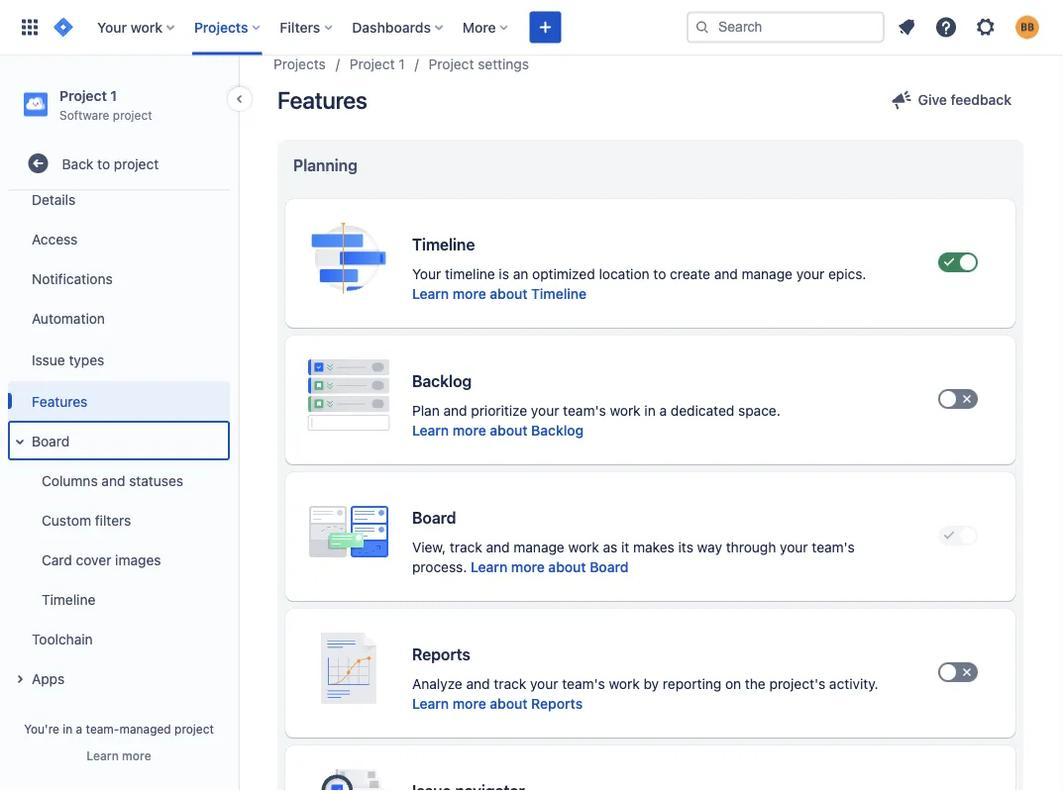 Task type: describe. For each thing, give the bounding box(es) containing it.
project 1 link
[[350, 53, 405, 76]]

projects button
[[188, 11, 268, 43]]

back
[[62, 155, 94, 172]]

more inside your timeline is an optimized location to create and manage your epics. learn more about timeline
[[453, 286, 486, 302]]

dashboards
[[352, 19, 431, 35]]

you're in a team-managed project
[[24, 722, 214, 736]]

create image
[[534, 15, 558, 39]]

work inside dropdown button
[[131, 19, 163, 35]]

board button
[[8, 421, 230, 461]]

cover
[[76, 552, 111, 568]]

create
[[670, 266, 711, 282]]

as
[[603, 540, 618, 556]]

planning
[[293, 156, 358, 175]]

help image
[[935, 15, 958, 39]]

team-
[[86, 722, 119, 736]]

learn more button
[[87, 748, 151, 764]]

more inside button
[[122, 749, 151, 763]]

more inside button
[[511, 559, 545, 576]]

more inside plan and prioritize your team's work in a dedicated space. learn more about backlog
[[453, 423, 486, 439]]

and for columns and statuses
[[101, 473, 125, 489]]

filters button
[[274, 11, 340, 43]]

apps button
[[8, 659, 230, 699]]

projects for projects link
[[274, 56, 326, 72]]

by
[[644, 676, 659, 693]]

project inside project 1 software project
[[59, 87, 107, 104]]

in inside plan and prioritize your team's work in a dedicated space. learn more about backlog
[[645, 403, 656, 419]]

about inside button
[[548, 559, 586, 576]]

board inside group
[[32, 433, 70, 449]]

issue types
[[32, 352, 104, 368]]

0 horizontal spatial backlog
[[412, 372, 472, 391]]

managed
[[119, 722, 171, 736]]

issue types link
[[8, 338, 230, 382]]

project for project settings
[[429, 56, 474, 72]]

1 vertical spatial in
[[63, 722, 73, 736]]

to inside your timeline is an optimized location to create and manage your epics. learn more about timeline
[[654, 266, 666, 282]]

automation
[[32, 310, 105, 326]]

project settings link
[[429, 53, 529, 76]]

learn more
[[87, 749, 151, 763]]

project 1
[[350, 56, 405, 72]]

expand image for board
[[8, 430, 32, 454]]

your inside view, track and manage work as it makes its way through your team's process.
[[780, 540, 808, 556]]

more inside analyze and track your team's work by reporting on the project's activity. learn more about reports
[[453, 696, 486, 713]]

manage inside view, track and manage work as it makes its way through your team's process.
[[514, 540, 565, 556]]

give feedback button
[[879, 84, 1024, 116]]

your inside analyze and track your team's work by reporting on the project's activity. learn more about reports
[[530, 676, 558, 693]]

filters
[[95, 512, 131, 529]]

appswitcher icon image
[[18, 15, 42, 39]]

group containing details
[[4, 174, 230, 705]]

1 horizontal spatial features
[[277, 86, 367, 114]]

its
[[678, 540, 694, 556]]

give
[[918, 92, 947, 108]]

project inside project 1 software project
[[113, 108, 152, 122]]

team's inside view, track and manage work as it makes its way through your team's process.
[[812, 540, 855, 556]]

card cover images
[[42, 552, 161, 568]]

learn inside plan and prioritize your team's work in a dedicated space. learn more about backlog
[[412, 423, 449, 439]]

analyze and track your team's work by reporting on the project's activity. learn more about reports
[[412, 676, 879, 713]]

card cover images link
[[20, 540, 230, 580]]

timeline inside group
[[42, 591, 95, 608]]

give feedback
[[918, 92, 1012, 108]]

notifications
[[32, 270, 113, 287]]

custom filters
[[42, 512, 131, 529]]

0 horizontal spatial to
[[97, 155, 110, 172]]

analyze
[[412, 676, 463, 693]]

learn more about reports button
[[412, 695, 583, 715]]

on
[[725, 676, 741, 693]]

prioritize
[[471, 403, 527, 419]]

columns
[[42, 473, 98, 489]]

1 vertical spatial project
[[114, 155, 159, 172]]

settings
[[478, 56, 529, 72]]

team's for backlog
[[563, 403, 606, 419]]

details link
[[8, 180, 230, 219]]

software
[[59, 108, 109, 122]]

epics.
[[829, 266, 867, 282]]

automation link
[[8, 299, 230, 338]]

project settings
[[429, 56, 529, 72]]

project for project 1
[[350, 56, 395, 72]]

apps
[[32, 671, 65, 687]]

track inside view, track and manage work as it makes its way through your team's process.
[[450, 540, 482, 556]]

feedback
[[951, 92, 1012, 108]]

about inside analyze and track your team's work by reporting on the project's activity. learn more about reports
[[490, 696, 528, 713]]

access
[[32, 231, 78, 247]]

details
[[32, 191, 76, 207]]

your for your timeline is an optimized location to create and manage your epics. learn more about timeline
[[412, 266, 441, 282]]

learn more about timeline button
[[412, 284, 587, 304]]

through
[[726, 540, 776, 556]]

and for plan and prioritize your team's work in a dedicated space. learn more about backlog
[[444, 403, 467, 419]]

learn inside your timeline is an optimized location to create and manage your epics. learn more about timeline
[[412, 286, 449, 302]]

activity.
[[829, 676, 879, 693]]

dedicated
[[671, 403, 735, 419]]

optimized
[[532, 266, 595, 282]]

way
[[697, 540, 722, 556]]

space.
[[738, 403, 781, 419]]

notifications image
[[895, 15, 919, 39]]

track inside analyze and track your team's work by reporting on the project's activity. learn more about reports
[[494, 676, 526, 693]]

toolchain link
[[8, 620, 230, 659]]

an
[[513, 266, 529, 282]]

learn inside button
[[471, 559, 508, 576]]

process.
[[412, 559, 467, 576]]

a inside plan and prioritize your team's work in a dedicated space. learn more about backlog
[[660, 403, 667, 419]]

banner containing your work
[[0, 0, 1063, 55]]

0 horizontal spatial a
[[76, 722, 82, 736]]

the
[[745, 676, 766, 693]]

plan
[[412, 403, 440, 419]]

timeline link
[[20, 580, 230, 620]]



Task type: vqa. For each thing, say whether or not it's contained in the screenshot.


Task type: locate. For each thing, give the bounding box(es) containing it.
primary element
[[12, 0, 687, 55]]

project
[[113, 108, 152, 122], [114, 155, 159, 172], [174, 722, 214, 736]]

your right 'through'
[[780, 540, 808, 556]]

and inside columns and statuses link
[[101, 473, 125, 489]]

1 horizontal spatial 1
[[399, 56, 405, 72]]

0 vertical spatial board
[[32, 433, 70, 449]]

your left the epics.
[[797, 266, 825, 282]]

expand image down issue
[[8, 430, 32, 454]]

more
[[463, 19, 496, 35]]

projects for projects dropdown button
[[194, 19, 248, 35]]

0 horizontal spatial reports
[[412, 646, 471, 665]]

view,
[[412, 540, 446, 556]]

project
[[350, 56, 395, 72], [429, 56, 474, 72], [59, 87, 107, 104]]

1 horizontal spatial to
[[654, 266, 666, 282]]

toolchain
[[32, 631, 93, 647]]

and inside analyze and track your team's work by reporting on the project's activity. learn more about reports
[[466, 676, 490, 693]]

expand image inside board button
[[8, 430, 32, 454]]

learn more about board button
[[471, 558, 629, 578]]

0 vertical spatial a
[[660, 403, 667, 419]]

about
[[490, 286, 528, 302], [490, 423, 528, 439], [548, 559, 586, 576], [490, 696, 528, 713]]

a
[[660, 403, 667, 419], [76, 722, 82, 736]]

manage inside your timeline is an optimized location to create and manage your epics. learn more about timeline
[[742, 266, 793, 282]]

1 horizontal spatial project
[[350, 56, 395, 72]]

learn right the process. at the left bottom of the page
[[471, 559, 508, 576]]

and right plan
[[444, 403, 467, 419]]

more down timeline
[[453, 286, 486, 302]]

access link
[[8, 219, 230, 259]]

1 vertical spatial 1
[[110, 87, 117, 104]]

project 1 software project
[[59, 87, 152, 122]]

Search field
[[687, 11, 885, 43]]

about inside plan and prioritize your team's work in a dedicated space. learn more about backlog
[[490, 423, 528, 439]]

track up learn more about reports button
[[494, 676, 526, 693]]

track up the process. at the left bottom of the page
[[450, 540, 482, 556]]

in left dedicated
[[645, 403, 656, 419]]

notifications link
[[8, 259, 230, 299]]

and up filters
[[101, 473, 125, 489]]

1 vertical spatial backlog
[[531, 423, 584, 439]]

your timeline is an optimized location to create and manage your epics. learn more about timeline
[[412, 266, 867, 302]]

1 horizontal spatial your
[[412, 266, 441, 282]]

team's right 'through'
[[812, 540, 855, 556]]

your
[[797, 266, 825, 282], [531, 403, 559, 419], [780, 540, 808, 556], [530, 676, 558, 693]]

0 horizontal spatial project
[[59, 87, 107, 104]]

project up software
[[59, 87, 107, 104]]

settings image
[[974, 15, 998, 39]]

team's left by
[[562, 676, 605, 693]]

projects down filters
[[274, 56, 326, 72]]

about inside your timeline is an optimized location to create and manage your epics. learn more about timeline
[[490, 286, 528, 302]]

statuses
[[129, 473, 183, 489]]

expand image inside apps button
[[8, 668, 32, 692]]

location
[[599, 266, 650, 282]]

0 vertical spatial reports
[[412, 646, 471, 665]]

banner
[[0, 0, 1063, 55]]

timeline
[[445, 266, 495, 282]]

work inside analyze and track your team's work by reporting on the project's activity. learn more about reports
[[609, 676, 640, 693]]

back to project link
[[8, 144, 230, 184]]

1 horizontal spatial board
[[412, 509, 456, 528]]

your up learn more about reports button
[[530, 676, 558, 693]]

learn inside button
[[87, 749, 119, 763]]

work left by
[[609, 676, 640, 693]]

work
[[131, 19, 163, 35], [610, 403, 641, 419], [568, 540, 599, 556], [609, 676, 640, 693]]

2 expand image from the top
[[8, 668, 32, 692]]

reporting
[[663, 676, 722, 693]]

1 vertical spatial manage
[[514, 540, 565, 556]]

your up project 1 software project
[[97, 19, 127, 35]]

2 vertical spatial board
[[590, 559, 629, 576]]

your inside plan and prioritize your team's work in a dedicated space. learn more about backlog
[[531, 403, 559, 419]]

project inside project 1 link
[[350, 56, 395, 72]]

1 horizontal spatial backlog
[[531, 423, 584, 439]]

view, track and manage work as it makes its way through your team's process.
[[412, 540, 855, 576]]

learn down plan
[[412, 423, 449, 439]]

work inside plan and prioritize your team's work in a dedicated space. learn more about backlog
[[610, 403, 641, 419]]

learn more about board
[[471, 559, 629, 576]]

0 vertical spatial in
[[645, 403, 656, 419]]

1 up back to project
[[110, 87, 117, 104]]

project's
[[770, 676, 826, 693]]

and up learn more about reports button
[[466, 676, 490, 693]]

your inside your timeline is an optimized location to create and manage your epics. learn more about timeline
[[797, 266, 825, 282]]

makes
[[633, 540, 675, 556]]

more right the process. at the left bottom of the page
[[511, 559, 545, 576]]

0 vertical spatial project
[[113, 108, 152, 122]]

your right 'prioritize'
[[531, 403, 559, 419]]

1 horizontal spatial manage
[[742, 266, 793, 282]]

your work button
[[91, 11, 182, 43]]

0 vertical spatial team's
[[563, 403, 606, 419]]

1 horizontal spatial track
[[494, 676, 526, 693]]

1 vertical spatial to
[[654, 266, 666, 282]]

1 vertical spatial your
[[412, 266, 441, 282]]

team's inside plan and prioritize your team's work in a dedicated space. learn more about backlog
[[563, 403, 606, 419]]

0 vertical spatial 1
[[399, 56, 405, 72]]

project right "managed"
[[174, 722, 214, 736]]

is
[[499, 266, 509, 282]]

0 horizontal spatial timeline
[[42, 591, 95, 608]]

board down as
[[590, 559, 629, 576]]

board up 'columns'
[[32, 433, 70, 449]]

dashboards button
[[346, 11, 451, 43]]

manage up learn more about board
[[514, 540, 565, 556]]

1 vertical spatial projects
[[274, 56, 326, 72]]

0 vertical spatial track
[[450, 540, 482, 556]]

1 down 'dashboards' dropdown button
[[399, 56, 405, 72]]

manage
[[742, 266, 793, 282], [514, 540, 565, 556]]

1 horizontal spatial timeline
[[412, 235, 475, 254]]

1 vertical spatial board
[[412, 509, 456, 528]]

timeline up timeline
[[412, 235, 475, 254]]

your left timeline
[[412, 266, 441, 282]]

a left dedicated
[[660, 403, 667, 419]]

expand image
[[8, 430, 32, 454], [8, 668, 32, 692]]

0 vertical spatial backlog
[[412, 372, 472, 391]]

a left "team-" on the bottom
[[76, 722, 82, 736]]

features down projects link
[[277, 86, 367, 114]]

features down issue types
[[32, 393, 87, 410]]

issue
[[32, 352, 65, 368]]

0 vertical spatial to
[[97, 155, 110, 172]]

project up the details link
[[114, 155, 159, 172]]

timeline
[[412, 235, 475, 254], [531, 286, 587, 302], [42, 591, 95, 608]]

2 vertical spatial project
[[174, 722, 214, 736]]

work left dedicated
[[610, 403, 641, 419]]

learn down analyze at left bottom
[[412, 696, 449, 713]]

in
[[645, 403, 656, 419], [63, 722, 73, 736]]

back to project
[[62, 155, 159, 172]]

1 vertical spatial expand image
[[8, 668, 32, 692]]

1 horizontal spatial projects
[[274, 56, 326, 72]]

track
[[450, 540, 482, 556], [494, 676, 526, 693]]

1 for project 1 software project
[[110, 87, 117, 104]]

backlog inside plan and prioritize your team's work in a dedicated space. learn more about backlog
[[531, 423, 584, 439]]

project inside project settings link
[[429, 56, 474, 72]]

1 expand image from the top
[[8, 430, 32, 454]]

2 vertical spatial timeline
[[42, 591, 95, 608]]

more
[[453, 286, 486, 302], [453, 423, 486, 439], [511, 559, 545, 576], [453, 696, 486, 713], [122, 749, 151, 763]]

0 vertical spatial your
[[97, 19, 127, 35]]

2 horizontal spatial project
[[429, 56, 474, 72]]

board
[[32, 433, 70, 449], [412, 509, 456, 528], [590, 559, 629, 576]]

team's
[[563, 403, 606, 419], [812, 540, 855, 556], [562, 676, 605, 693]]

projects link
[[274, 53, 326, 76]]

learn
[[412, 286, 449, 302], [412, 423, 449, 439], [471, 559, 508, 576], [412, 696, 449, 713], [87, 749, 119, 763]]

and up learn more about board
[[486, 540, 510, 556]]

1 vertical spatial reports
[[531, 696, 583, 713]]

expand image up you're
[[8, 668, 32, 692]]

in right you're
[[63, 722, 73, 736]]

team's for reports
[[562, 676, 605, 693]]

manage right create on the top of page
[[742, 266, 793, 282]]

learn more about backlog button
[[412, 421, 584, 441]]

1 vertical spatial a
[[76, 722, 82, 736]]

features link
[[8, 382, 230, 421]]

custom
[[42, 512, 91, 529]]

columns and statuses link
[[20, 461, 230, 501]]

1 horizontal spatial a
[[660, 403, 667, 419]]

your inside your timeline is an optimized location to create and manage your epics. learn more about timeline
[[412, 266, 441, 282]]

expand image for apps
[[8, 668, 32, 692]]

features
[[277, 86, 367, 114], [32, 393, 87, 410]]

plan and prioritize your team's work in a dedicated space. learn more about backlog
[[412, 403, 781, 439]]

1
[[399, 56, 405, 72], [110, 87, 117, 104]]

project down more
[[429, 56, 474, 72]]

columns and statuses
[[42, 473, 183, 489]]

1 vertical spatial timeline
[[531, 286, 587, 302]]

to left create on the top of page
[[654, 266, 666, 282]]

to right back
[[97, 155, 110, 172]]

and inside view, track and manage work as it makes its way through your team's process.
[[486, 540, 510, 556]]

learn down "team-" on the bottom
[[87, 749, 119, 763]]

images
[[115, 552, 161, 568]]

projects inside dropdown button
[[194, 19, 248, 35]]

reports inside analyze and track your team's work by reporting on the project's activity. learn more about reports
[[531, 696, 583, 713]]

0 horizontal spatial manage
[[514, 540, 565, 556]]

0 horizontal spatial features
[[32, 393, 87, 410]]

0 horizontal spatial in
[[63, 722, 73, 736]]

project down dashboards
[[350, 56, 395, 72]]

team's right 'prioritize'
[[563, 403, 606, 419]]

0 horizontal spatial board
[[32, 433, 70, 449]]

0 vertical spatial manage
[[742, 266, 793, 282]]

0 vertical spatial expand image
[[8, 430, 32, 454]]

types
[[69, 352, 104, 368]]

and inside your timeline is an optimized location to create and manage your epics. learn more about timeline
[[714, 266, 738, 282]]

your profile and settings image
[[1016, 15, 1040, 39]]

custom filters link
[[20, 501, 230, 540]]

1 vertical spatial track
[[494, 676, 526, 693]]

more down "managed"
[[122, 749, 151, 763]]

card
[[42, 552, 72, 568]]

0 horizontal spatial your
[[97, 19, 127, 35]]

2 vertical spatial team's
[[562, 676, 605, 693]]

1 vertical spatial features
[[32, 393, 87, 410]]

filters
[[280, 19, 320, 35]]

and inside plan and prioritize your team's work in a dedicated space. learn more about backlog
[[444, 403, 467, 419]]

1 vertical spatial team's
[[812, 540, 855, 556]]

search image
[[695, 19, 711, 35]]

more down 'prioritize'
[[453, 423, 486, 439]]

0 vertical spatial timeline
[[412, 235, 475, 254]]

work inside view, track and manage work as it makes its way through your team's process.
[[568, 540, 599, 556]]

more down analyze at left bottom
[[453, 696, 486, 713]]

learn down timeline
[[412, 286, 449, 302]]

it
[[621, 540, 630, 556]]

1 inside project 1 software project
[[110, 87, 117, 104]]

2 horizontal spatial board
[[590, 559, 629, 576]]

your inside dropdown button
[[97, 19, 127, 35]]

you're
[[24, 722, 59, 736]]

2 horizontal spatial timeline
[[531, 286, 587, 302]]

0 vertical spatial features
[[277, 86, 367, 114]]

reports
[[412, 646, 471, 665], [531, 696, 583, 713]]

projects left filters
[[194, 19, 248, 35]]

0 vertical spatial projects
[[194, 19, 248, 35]]

learn inside analyze and track your team's work by reporting on the project's activity. learn more about reports
[[412, 696, 449, 713]]

0 horizontal spatial 1
[[110, 87, 117, 104]]

board up view, at the bottom left
[[412, 509, 456, 528]]

0 horizontal spatial track
[[450, 540, 482, 556]]

1 horizontal spatial reports
[[531, 696, 583, 713]]

jira software image
[[52, 15, 75, 39], [52, 15, 75, 39]]

project right software
[[113, 108, 152, 122]]

1 horizontal spatial in
[[645, 403, 656, 419]]

more button
[[457, 11, 516, 43]]

and right create on the top of page
[[714, 266, 738, 282]]

timeline inside your timeline is an optimized location to create and manage your epics. learn more about timeline
[[531, 286, 587, 302]]

your for your work
[[97, 19, 127, 35]]

1 for project 1
[[399, 56, 405, 72]]

and for analyze and track your team's work by reporting on the project's activity. learn more about reports
[[466, 676, 490, 693]]

group
[[4, 174, 230, 705]]

timeline down optimized
[[531, 286, 587, 302]]

work left projects dropdown button
[[131, 19, 163, 35]]

your work
[[97, 19, 163, 35]]

work left as
[[568, 540, 599, 556]]

timeline up toolchain
[[42, 591, 95, 608]]

team's inside analyze and track your team's work by reporting on the project's activity. learn more about reports
[[562, 676, 605, 693]]

0 horizontal spatial projects
[[194, 19, 248, 35]]



